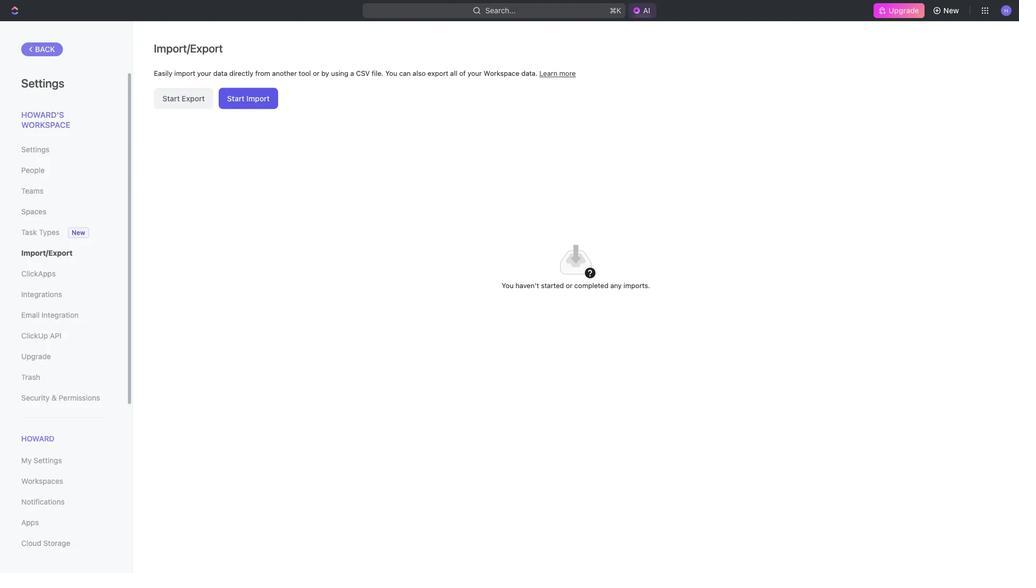 Task type: describe. For each thing, give the bounding box(es) containing it.
task
[[21, 228, 37, 237]]

security
[[21, 394, 49, 402]]

permissions
[[59, 394, 100, 402]]

a
[[350, 69, 354, 77]]

teams
[[21, 187, 44, 195]]

no data image
[[555, 239, 597, 281]]

types
[[39, 228, 59, 237]]

integrations
[[21, 290, 62, 299]]

people link
[[21, 161, 106, 179]]

2 your from the left
[[468, 69, 482, 77]]

ai button
[[628, 3, 657, 18]]

&
[[51, 394, 57, 402]]

security & permissions
[[21, 394, 100, 402]]

from
[[255, 69, 270, 77]]

spaces link
[[21, 203, 106, 221]]

⌘k
[[610, 6, 621, 15]]

settings element
[[0, 21, 133, 573]]

workspaces
[[21, 477, 63, 486]]

email integration link
[[21, 306, 106, 324]]

1 your from the left
[[197, 69, 211, 77]]

haven't
[[516, 281, 539, 289]]

settings link
[[21, 141, 106, 159]]

apps
[[21, 519, 39, 527]]

another
[[272, 69, 297, 77]]

clickup
[[21, 332, 48, 340]]

file.
[[372, 69, 384, 77]]

more
[[560, 69, 576, 77]]

h
[[1005, 7, 1009, 13]]

start import button
[[219, 88, 278, 109]]

workspaces link
[[21, 473, 106, 491]]

back link
[[21, 42, 63, 56]]

using
[[331, 69, 349, 77]]

2 vertical spatial settings
[[34, 456, 62, 465]]

new inside button
[[944, 6, 959, 15]]

start export
[[162, 94, 205, 103]]

import
[[246, 94, 270, 103]]

tool
[[299, 69, 311, 77]]

ai
[[643, 6, 650, 15]]

trash
[[21, 373, 40, 382]]

start for start export
[[162, 94, 180, 103]]

howard's workspace
[[21, 110, 70, 130]]

storage
[[43, 539, 70, 548]]

clickup api link
[[21, 327, 106, 345]]

easily
[[154, 69, 172, 77]]

1 horizontal spatial workspace
[[484, 69, 520, 77]]

my
[[21, 456, 32, 465]]

new button
[[929, 2, 966, 19]]

spaces
[[21, 207, 46, 216]]

my settings link
[[21, 452, 106, 470]]

start for start import
[[227, 94, 245, 103]]

integrations link
[[21, 286, 106, 304]]

new inside settings element
[[72, 229, 85, 237]]

import/export link
[[21, 244, 106, 262]]

1 vertical spatial or
[[566, 281, 573, 289]]

learn more link
[[540, 69, 576, 77]]

cloud storage
[[21, 539, 70, 548]]

also
[[413, 69, 426, 77]]



Task type: vqa. For each thing, say whether or not it's contained in the screenshot.
my at the bottom left
yes



Task type: locate. For each thing, give the bounding box(es) containing it.
settings
[[21, 76, 64, 90], [21, 145, 50, 154], [34, 456, 62, 465]]

csv
[[356, 69, 370, 77]]

you left 'can'
[[385, 69, 397, 77]]

upgrade down clickup on the left bottom
[[21, 352, 51, 361]]

start
[[162, 94, 180, 103], [227, 94, 245, 103]]

1 start from the left
[[162, 94, 180, 103]]

any
[[611, 281, 622, 289]]

imports.
[[624, 281, 650, 289]]

api
[[50, 332, 61, 340]]

export
[[182, 94, 205, 103]]

1 vertical spatial upgrade link
[[21, 348, 106, 366]]

or
[[313, 69, 320, 77], [566, 281, 573, 289]]

0 vertical spatial upgrade
[[889, 6, 919, 15]]

your left data
[[197, 69, 211, 77]]

1 vertical spatial you
[[502, 281, 514, 289]]

my settings
[[21, 456, 62, 465]]

1 vertical spatial new
[[72, 229, 85, 237]]

howard's
[[21, 110, 64, 119]]

trash link
[[21, 368, 106, 386]]

clickup api
[[21, 332, 61, 340]]

data
[[213, 69, 227, 77]]

teams link
[[21, 182, 106, 200]]

new
[[944, 6, 959, 15], [72, 229, 85, 237]]

1 horizontal spatial import/export
[[154, 41, 223, 55]]

apps link
[[21, 514, 106, 532]]

howard
[[21, 435, 54, 443]]

start inside 'button'
[[227, 94, 245, 103]]

directly
[[229, 69, 253, 77]]

1 horizontal spatial or
[[566, 281, 573, 289]]

0 vertical spatial upgrade link
[[874, 3, 925, 18]]

easily import your data directly from another tool or by using a csv file. you can also export all of your workspace data. learn more
[[154, 69, 576, 77]]

people
[[21, 166, 45, 175]]

workspace
[[484, 69, 520, 77], [21, 120, 70, 130]]

workspace left the data.
[[484, 69, 520, 77]]

2 start from the left
[[227, 94, 245, 103]]

you haven't started or completed any imports.
[[502, 281, 650, 289]]

1 vertical spatial upgrade
[[21, 352, 51, 361]]

0 horizontal spatial new
[[72, 229, 85, 237]]

integration
[[42, 311, 79, 320]]

h button
[[998, 2, 1015, 19]]

start left export at top left
[[162, 94, 180, 103]]

notifications
[[21, 498, 65, 507]]

you left haven't at the right of the page
[[502, 281, 514, 289]]

0 vertical spatial new
[[944, 6, 959, 15]]

1 horizontal spatial new
[[944, 6, 959, 15]]

clickapps link
[[21, 265, 106, 283]]

import/export inside import/export link
[[21, 249, 73, 257]]

cloud
[[21, 539, 41, 548]]

1 horizontal spatial start
[[227, 94, 245, 103]]

1 horizontal spatial your
[[468, 69, 482, 77]]

import
[[174, 69, 195, 77]]

learn
[[540, 69, 558, 77]]

completed
[[574, 281, 609, 289]]

settings up people at the top left of page
[[21, 145, 50, 154]]

export
[[428, 69, 448, 77]]

your right the of
[[468, 69, 482, 77]]

of
[[459, 69, 466, 77]]

by
[[321, 69, 329, 77]]

all
[[450, 69, 457, 77]]

back
[[35, 45, 55, 54]]

import/export
[[154, 41, 223, 55], [21, 249, 73, 257]]

or right started
[[566, 281, 573, 289]]

workspace down howard's
[[21, 120, 70, 130]]

0 horizontal spatial upgrade
[[21, 352, 51, 361]]

1 horizontal spatial you
[[502, 281, 514, 289]]

0 vertical spatial import/export
[[154, 41, 223, 55]]

0 vertical spatial you
[[385, 69, 397, 77]]

1 vertical spatial workspace
[[21, 120, 70, 130]]

0 vertical spatial settings
[[21, 76, 64, 90]]

0 vertical spatial workspace
[[484, 69, 520, 77]]

data.
[[521, 69, 538, 77]]

email integration
[[21, 311, 79, 320]]

started
[[541, 281, 564, 289]]

your
[[197, 69, 211, 77], [468, 69, 482, 77]]

upgrade link left new button
[[874, 3, 925, 18]]

0 horizontal spatial upgrade link
[[21, 348, 106, 366]]

upgrade left new button
[[889, 6, 919, 15]]

clickapps
[[21, 269, 56, 278]]

1 horizontal spatial upgrade link
[[874, 3, 925, 18]]

import/export down types
[[21, 249, 73, 257]]

import/export up import
[[154, 41, 223, 55]]

1 vertical spatial settings
[[21, 145, 50, 154]]

start inside 'button'
[[162, 94, 180, 103]]

upgrade
[[889, 6, 919, 15], [21, 352, 51, 361]]

0 vertical spatial or
[[313, 69, 320, 77]]

0 horizontal spatial you
[[385, 69, 397, 77]]

0 horizontal spatial or
[[313, 69, 320, 77]]

or left by
[[313, 69, 320, 77]]

you
[[385, 69, 397, 77], [502, 281, 514, 289]]

1 horizontal spatial upgrade
[[889, 6, 919, 15]]

can
[[399, 69, 411, 77]]

upgrade link down clickup api link
[[21, 348, 106, 366]]

0 horizontal spatial start
[[162, 94, 180, 103]]

0 horizontal spatial workspace
[[21, 120, 70, 130]]

start import
[[227, 94, 270, 103]]

settings up howard's
[[21, 76, 64, 90]]

cloud storage link
[[21, 535, 106, 553]]

start left import
[[227, 94, 245, 103]]

email
[[21, 311, 40, 320]]

security & permissions link
[[21, 389, 106, 407]]

upgrade inside settings element
[[21, 352, 51, 361]]

settings right my
[[34, 456, 62, 465]]

1 vertical spatial import/export
[[21, 249, 73, 257]]

upgrade link
[[874, 3, 925, 18], [21, 348, 106, 366]]

0 horizontal spatial your
[[197, 69, 211, 77]]

search...
[[485, 6, 516, 15]]

0 horizontal spatial import/export
[[21, 249, 73, 257]]

start export button
[[154, 88, 213, 109]]

workspace inside settings element
[[21, 120, 70, 130]]

notifications link
[[21, 493, 106, 511]]

task types
[[21, 228, 59, 237]]



